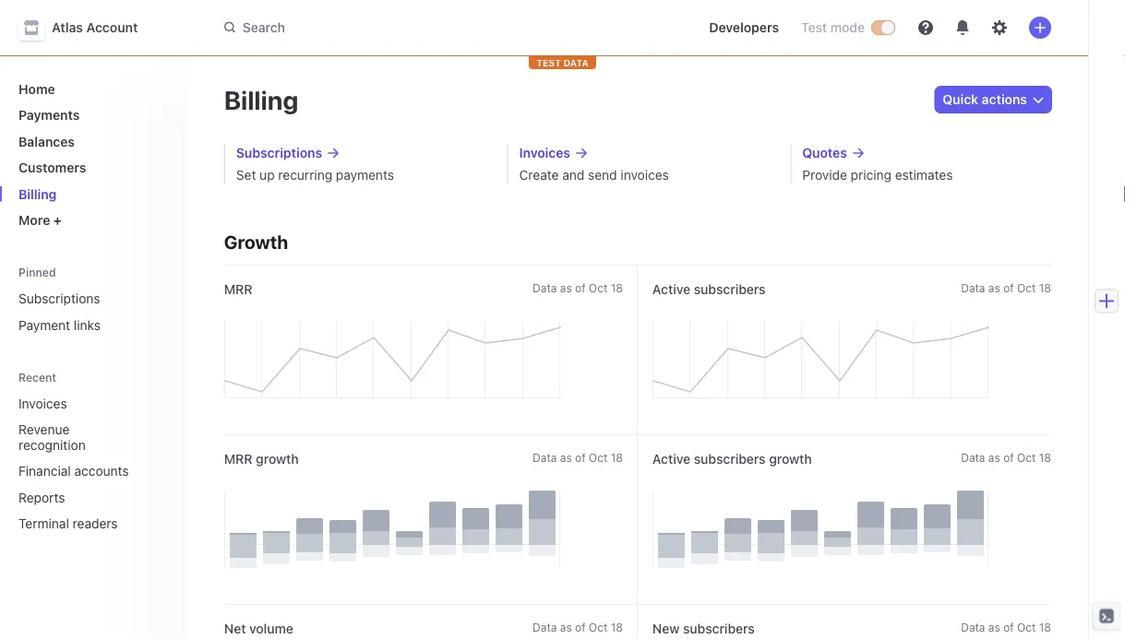 Task type: describe. For each thing, give the bounding box(es) containing it.
payments
[[336, 168, 394, 183]]

1 horizontal spatial subscriptions
[[236, 145, 322, 161]]

+
[[53, 213, 62, 228]]

recurring
[[278, 168, 332, 183]]

developers link
[[702, 13, 786, 42]]

data as of oct 18 for net volume
[[533, 621, 623, 634]]

2 growth from the left
[[769, 452, 812, 467]]

0 vertical spatial invoices link
[[519, 144, 768, 162]]

18 for mrr
[[611, 282, 623, 294]]

up
[[260, 168, 275, 183]]

payments link
[[11, 100, 172, 130]]

data as of oct 18 for active subscribers
[[961, 282, 1051, 294]]

quotes link
[[802, 144, 1051, 162]]

subscribers for active subscribers growth
[[694, 452, 766, 467]]

18 for net volume
[[611, 621, 623, 634]]

data as of oct 18 for active subscribers growth
[[961, 451, 1051, 464]]

balances link
[[11, 126, 172, 156]]

new
[[652, 622, 680, 637]]

pinned navigation links element
[[11, 265, 172, 340]]

more +
[[18, 213, 62, 228]]

Search text field
[[213, 11, 680, 45]]

pinned element
[[11, 284, 172, 340]]

mrr for mrr growth
[[224, 452, 252, 467]]

volume
[[249, 622, 293, 637]]

quick
[[943, 92, 978, 107]]

Search search field
[[213, 11, 680, 45]]

terminal
[[18, 516, 69, 532]]

oct for mrr
[[589, 282, 608, 294]]

payments
[[18, 108, 80, 123]]

of for net volume
[[575, 621, 586, 634]]

provide pricing estimates
[[802, 168, 953, 183]]

billing inside billing link
[[18, 186, 57, 202]]

active for active subscribers
[[652, 282, 690, 297]]

test
[[801, 20, 827, 35]]

revenue
[[18, 422, 70, 437]]

recognition
[[18, 437, 86, 453]]

1 horizontal spatial subscriptions link
[[236, 144, 485, 162]]

data for active subscribers
[[961, 282, 985, 294]]

oct for mrr growth
[[589, 451, 608, 464]]

billing link
[[11, 179, 172, 209]]

payment
[[18, 318, 70, 333]]

data as of oct 18 for new subscribers
[[961, 621, 1051, 634]]

balances
[[18, 134, 75, 149]]

pinned
[[18, 266, 56, 279]]

mrr for mrr
[[224, 282, 252, 297]]

atlas
[[52, 20, 83, 35]]

oct for active subscribers
[[1017, 282, 1036, 294]]

1 growth from the left
[[256, 452, 299, 467]]

more
[[18, 213, 50, 228]]

net
[[224, 622, 246, 637]]

18 for new subscribers
[[1039, 621, 1051, 634]]

developers
[[709, 20, 779, 35]]

settings image
[[992, 20, 1007, 35]]

subscribers for active subscribers
[[694, 282, 766, 297]]

pricing
[[851, 168, 892, 183]]

data for net volume
[[533, 621, 557, 634]]

new subscribers
[[652, 622, 755, 637]]

18 for active subscribers
[[1039, 282, 1051, 294]]

test
[[536, 57, 561, 68]]

of for active subscribers growth
[[1003, 451, 1014, 464]]

customers link
[[11, 153, 172, 183]]

data for mrr
[[533, 282, 557, 294]]

as for mrr growth
[[560, 451, 572, 464]]

quick actions button
[[935, 87, 1051, 113]]

mode
[[830, 20, 865, 35]]

set
[[236, 168, 256, 183]]

home link
[[11, 74, 172, 104]]



Task type: vqa. For each thing, say whether or not it's contained in the screenshot.
payouts
no



Task type: locate. For each thing, give the bounding box(es) containing it.
subscriptions link up links
[[11, 284, 172, 314]]

data for mrr growth
[[533, 451, 557, 464]]

invoices link up invoices
[[519, 144, 768, 162]]

set up recurring payments
[[236, 168, 394, 183]]

revenue recognition link
[[11, 415, 147, 460]]

create
[[519, 168, 559, 183]]

active subscribers growth
[[652, 452, 812, 467]]

net volume
[[224, 622, 293, 637]]

and
[[562, 168, 585, 183]]

1 mrr from the top
[[224, 282, 252, 297]]

invoices up create
[[519, 145, 570, 161]]

active
[[652, 282, 690, 297], [652, 452, 690, 467]]

core navigation links element
[[11, 74, 172, 235]]

2 active from the top
[[652, 452, 690, 467]]

0 vertical spatial subscriptions
[[236, 145, 322, 161]]

as for new subscribers
[[988, 621, 1000, 634]]

financial accounts link
[[11, 456, 147, 486]]

18 for active subscribers growth
[[1039, 451, 1051, 464]]

1 horizontal spatial invoices
[[519, 145, 570, 161]]

0 horizontal spatial invoices link
[[11, 389, 147, 419]]

0 vertical spatial invoices
[[519, 145, 570, 161]]

home
[[18, 81, 55, 96]]

data for active subscribers growth
[[961, 451, 985, 464]]

oct for net volume
[[589, 621, 608, 634]]

0 horizontal spatial invoices
[[18, 396, 67, 411]]

1 horizontal spatial invoices link
[[519, 144, 768, 162]]

provide
[[802, 168, 847, 183]]

links
[[74, 318, 101, 333]]

active subscribers
[[652, 282, 766, 297]]

test mode
[[801, 20, 865, 35]]

billing
[[224, 84, 298, 115], [18, 186, 57, 202]]

2 vertical spatial subscribers
[[683, 622, 755, 637]]

mrr
[[224, 282, 252, 297], [224, 452, 252, 467]]

billing down 'search'
[[224, 84, 298, 115]]

invoices inside recent element
[[18, 396, 67, 411]]

readers
[[73, 516, 118, 532]]

1 horizontal spatial growth
[[769, 452, 812, 467]]

recent
[[18, 371, 56, 384]]

1 vertical spatial invoices
[[18, 396, 67, 411]]

subscribers
[[694, 282, 766, 297], [694, 452, 766, 467], [683, 622, 755, 637]]

financial accounts
[[18, 464, 129, 479]]

0 horizontal spatial subscriptions
[[18, 291, 100, 306]]

as for mrr
[[560, 282, 572, 294]]

data
[[533, 282, 557, 294], [961, 282, 985, 294], [533, 451, 557, 464], [961, 451, 985, 464], [533, 621, 557, 634], [961, 621, 985, 634]]

payment links link
[[11, 310, 172, 340]]

of
[[575, 282, 586, 294], [1003, 282, 1014, 294], [575, 451, 586, 464], [1003, 451, 1014, 464], [575, 621, 586, 634], [1003, 621, 1014, 634]]

0 vertical spatial active
[[652, 282, 690, 297]]

growth
[[256, 452, 299, 467], [769, 452, 812, 467]]

of for active subscribers
[[1003, 282, 1014, 294]]

1 active from the top
[[652, 282, 690, 297]]

account
[[86, 20, 138, 35]]

oct for active subscribers growth
[[1017, 451, 1036, 464]]

terminal readers link
[[11, 509, 147, 539]]

terminal readers
[[18, 516, 118, 532]]

atlas account button
[[18, 15, 156, 41]]

data as of oct 18
[[533, 282, 623, 294], [961, 282, 1051, 294], [533, 451, 623, 464], [961, 451, 1051, 464], [533, 621, 623, 634], [961, 621, 1051, 634]]

data as of oct 18 for mrr growth
[[533, 451, 623, 464]]

0 vertical spatial billing
[[224, 84, 298, 115]]

active for active subscribers growth
[[652, 452, 690, 467]]

test data
[[536, 57, 589, 68]]

0 vertical spatial mrr
[[224, 282, 252, 297]]

recent element
[[0, 389, 187, 539]]

subscriptions inside pinned 'element'
[[18, 291, 100, 306]]

18
[[611, 282, 623, 294], [1039, 282, 1051, 294], [611, 451, 623, 464], [1039, 451, 1051, 464], [611, 621, 623, 634], [1039, 621, 1051, 634]]

atlas account
[[52, 20, 138, 35]]

of for mrr
[[575, 282, 586, 294]]

invoices up revenue
[[18, 396, 67, 411]]

1 vertical spatial subscriptions
[[18, 291, 100, 306]]

help image
[[918, 20, 933, 35]]

invoices
[[519, 145, 570, 161], [18, 396, 67, 411]]

search
[[243, 20, 285, 35]]

reports
[[18, 490, 65, 505]]

1 vertical spatial subscribers
[[694, 452, 766, 467]]

subscriptions up payment links
[[18, 291, 100, 306]]

recent navigation links element
[[0, 370, 187, 539]]

1 vertical spatial mrr
[[224, 452, 252, 467]]

as
[[560, 282, 572, 294], [988, 282, 1000, 294], [560, 451, 572, 464], [988, 451, 1000, 464], [560, 621, 572, 634], [988, 621, 1000, 634]]

subscriptions
[[236, 145, 322, 161], [18, 291, 100, 306]]

1 vertical spatial active
[[652, 452, 690, 467]]

invoices link
[[519, 144, 768, 162], [11, 389, 147, 419]]

reports link
[[11, 483, 147, 513]]

as for active subscribers
[[988, 282, 1000, 294]]

subscriptions link up payments
[[236, 144, 485, 162]]

estimates
[[895, 168, 953, 183]]

as for active subscribers growth
[[988, 451, 1000, 464]]

of for new subscribers
[[1003, 621, 1014, 634]]

data as of oct 18 for mrr
[[533, 282, 623, 294]]

quotes
[[802, 145, 847, 161]]

actions
[[982, 92, 1027, 107]]

1 vertical spatial billing
[[18, 186, 57, 202]]

quick actions
[[943, 92, 1027, 107]]

subscriptions link
[[236, 144, 485, 162], [11, 284, 172, 314]]

0 horizontal spatial billing
[[18, 186, 57, 202]]

data
[[563, 57, 589, 68]]

payment links
[[18, 318, 101, 333]]

send
[[588, 168, 617, 183]]

financial
[[18, 464, 71, 479]]

oct
[[589, 282, 608, 294], [1017, 282, 1036, 294], [589, 451, 608, 464], [1017, 451, 1036, 464], [589, 621, 608, 634], [1017, 621, 1036, 634]]

subscriptions up up
[[236, 145, 322, 161]]

18 for mrr growth
[[611, 451, 623, 464]]

1 vertical spatial invoices link
[[11, 389, 147, 419]]

subscribers for new subscribers
[[683, 622, 755, 637]]

revenue recognition
[[18, 422, 86, 453]]

mrr growth
[[224, 452, 299, 467]]

invoices
[[621, 168, 669, 183]]

invoices link up revenue recognition on the bottom of page
[[11, 389, 147, 419]]

0 horizontal spatial subscriptions link
[[11, 284, 172, 314]]

2 mrr from the top
[[224, 452, 252, 467]]

0 vertical spatial subscriptions link
[[236, 144, 485, 162]]

1 horizontal spatial billing
[[224, 84, 298, 115]]

as for net volume
[[560, 621, 572, 634]]

data for new subscribers
[[961, 621, 985, 634]]

billing up more + at the left top of the page
[[18, 186, 57, 202]]

0 vertical spatial subscribers
[[694, 282, 766, 297]]

create and send invoices
[[519, 168, 669, 183]]

oct for new subscribers
[[1017, 621, 1036, 634]]

0 horizontal spatial growth
[[256, 452, 299, 467]]

customers
[[18, 160, 86, 175]]

accounts
[[74, 464, 129, 479]]

growth
[[224, 231, 288, 252]]

1 vertical spatial subscriptions link
[[11, 284, 172, 314]]

of for mrr growth
[[575, 451, 586, 464]]



